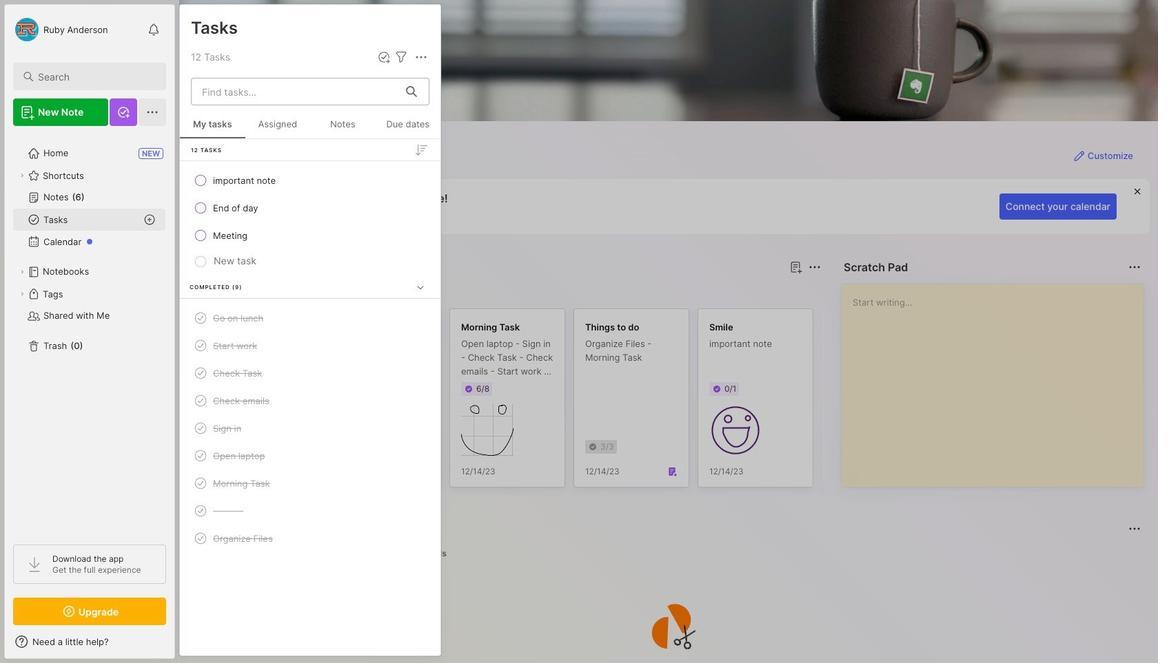 Task type: describe. For each thing, give the bounding box(es) containing it.
sign in 4 cell
[[213, 422, 242, 436]]

organize files 8 cell
[[213, 532, 273, 546]]

collapse 01_completed image
[[414, 281, 427, 295]]

check emails 3 cell
[[213, 394, 269, 408]]

start work 1 cell
[[213, 339, 257, 353]]

Sort options field
[[413, 142, 430, 158]]

12 row from the top
[[185, 527, 435, 552]]

Start writing… text field
[[853, 285, 1143, 476]]

WHAT'S NEW field
[[5, 632, 174, 654]]

11 row from the top
[[185, 499, 435, 524]]

open laptop 5 cell
[[213, 450, 265, 463]]

Search text field
[[38, 70, 154, 83]]

main element
[[0, 0, 179, 664]]

click to collapse image
[[174, 638, 184, 655]]

8 row from the top
[[185, 416, 435, 441]]

2 thumbnail image from the left
[[709, 405, 762, 457]]

Find tasks… text field
[[194, 80, 398, 103]]

1 row from the top
[[185, 168, 435, 193]]

Filter tasks field
[[393, 49, 410, 66]]

1 tab list from the top
[[204, 284, 819, 301]]

7 row from the top
[[185, 389, 435, 414]]

more actions and view options image
[[413, 49, 430, 66]]

check task 2 cell
[[213, 367, 262, 381]]

6 row from the top
[[185, 361, 435, 386]]

expand tags image
[[18, 290, 26, 299]]

none search field inside main element
[[38, 68, 154, 85]]

morning task 6 cell
[[213, 477, 270, 491]]

filter tasks image
[[393, 49, 410, 66]]

10 row from the top
[[185, 472, 435, 496]]

meeting 2 cell
[[213, 229, 248, 243]]



Task type: locate. For each thing, give the bounding box(es) containing it.
0 vertical spatial tab list
[[204, 284, 819, 301]]

row
[[185, 168, 435, 193], [185, 196, 435, 221], [185, 223, 435, 248], [185, 306, 435, 331], [185, 334, 435, 359], [185, 361, 435, 386], [185, 389, 435, 414], [185, 416, 435, 441], [185, 444, 435, 469], [185, 472, 435, 496], [185, 499, 435, 524], [185, 527, 435, 552]]

1 thumbnail image from the left
[[461, 405, 514, 457]]

tab
[[204, 284, 245, 301], [250, 284, 306, 301], [373, 546, 409, 563], [414, 546, 453, 563]]

None search field
[[38, 68, 154, 85]]

2 tab list from the top
[[204, 546, 1139, 563]]

expand notebooks image
[[18, 268, 26, 276]]

tree
[[5, 134, 174, 533]]

1 horizontal spatial thumbnail image
[[709, 405, 762, 457]]

go on lunch 0 cell
[[213, 312, 264, 325]]

end of day 1 cell
[[213, 201, 258, 215]]

sort options image
[[413, 142, 430, 158]]

tree inside main element
[[5, 134, 174, 533]]

row group
[[180, 139, 441, 563], [201, 309, 1070, 496]]

thumbnail image
[[461, 405, 514, 457], [709, 405, 762, 457]]

4 row from the top
[[185, 306, 435, 331]]

tab list
[[204, 284, 819, 301], [204, 546, 1139, 563]]

Account field
[[13, 16, 108, 43]]

1 vertical spatial tab list
[[204, 546, 1139, 563]]

new task image
[[377, 50, 391, 64]]

7 cell
[[213, 505, 243, 518]]

5 row from the top
[[185, 334, 435, 359]]

important note 0 cell
[[213, 174, 276, 188]]

3 row from the top
[[185, 223, 435, 248]]

2 row from the top
[[185, 196, 435, 221]]

0 horizontal spatial thumbnail image
[[461, 405, 514, 457]]

9 row from the top
[[185, 444, 435, 469]]

More actions and view options field
[[410, 49, 430, 66]]



Task type: vqa. For each thing, say whether or not it's contained in the screenshot.
the status within 'Account Status' link
no



